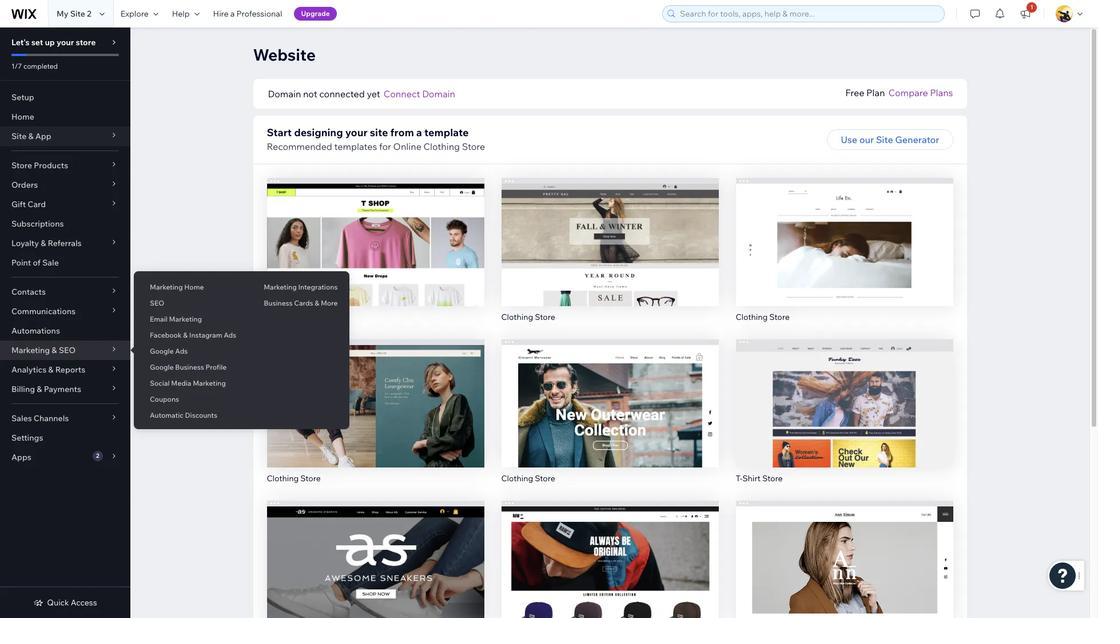 Task type: locate. For each thing, give the bounding box(es) containing it.
1 vertical spatial 2
[[96, 452, 99, 460]]

automatic discounts link
[[134, 406, 248, 425]]

from
[[391, 126, 414, 139]]

marketing for marketing integrations
[[264, 283, 297, 291]]

1 google from the top
[[150, 347, 174, 355]]

store inside dropdown button
[[11, 160, 32, 171]]

start
[[267, 126, 292, 139]]

0 horizontal spatial seo
[[59, 345, 76, 355]]

google up social
[[150, 363, 174, 371]]

use
[[841, 134, 858, 145]]

a
[[231, 9, 235, 19], [417, 126, 422, 139]]

2 right my
[[87, 9, 91, 19]]

sidebar element
[[0, 27, 130, 618]]

business down google ads link
[[175, 363, 204, 371]]

view button
[[351, 247, 400, 267], [586, 247, 635, 267], [821, 247, 869, 267], [351, 408, 400, 428], [586, 408, 635, 428], [821, 408, 869, 428], [351, 569, 400, 590], [586, 569, 635, 590], [821, 569, 869, 590]]

& right billing
[[37, 384, 42, 394]]

google business profile link
[[134, 358, 248, 377]]

facebook
[[150, 331, 182, 339]]

google down facebook
[[150, 347, 174, 355]]

sale
[[42, 258, 59, 268]]

yet
[[367, 88, 380, 100]]

domain left not
[[268, 88, 301, 100]]

store products
[[11, 160, 68, 171]]

0 vertical spatial a
[[231, 9, 235, 19]]

1 vertical spatial google
[[150, 363, 174, 371]]

contacts
[[11, 287, 46, 297]]

generator
[[896, 134, 940, 145]]

billing
[[11, 384, 35, 394]]

& inside 'popup button'
[[41, 238, 46, 248]]

1 vertical spatial seo
[[59, 345, 76, 355]]

seo
[[150, 299, 164, 307], [59, 345, 76, 355]]

completed
[[23, 62, 58, 70]]

marketing & seo button
[[0, 341, 130, 360]]

site right our
[[877, 134, 894, 145]]

ads up google business profile
[[175, 347, 188, 355]]

marketing home
[[150, 283, 204, 291]]

site right my
[[70, 9, 85, 19]]

1 vertical spatial a
[[417, 126, 422, 139]]

& for seo
[[52, 345, 57, 355]]

recommended
[[267, 141, 332, 152]]

home down setup
[[11, 112, 34, 122]]

coupons
[[150, 395, 179, 403]]

home up seo link
[[184, 283, 204, 291]]

marketing
[[150, 283, 183, 291], [264, 283, 297, 291], [169, 315, 202, 323], [11, 345, 50, 355], [193, 379, 226, 387]]

connect
[[384, 88, 420, 100]]

coupons link
[[134, 390, 248, 409]]

gift card
[[11, 199, 46, 209]]

2 google from the top
[[150, 363, 174, 371]]

marketing inside dropdown button
[[11, 345, 50, 355]]

& left app
[[28, 131, 34, 141]]

1 horizontal spatial domain
[[422, 88, 456, 100]]

marketing for marketing & seo
[[11, 345, 50, 355]]

home
[[11, 112, 34, 122], [184, 283, 204, 291]]

& right loyalty
[[41, 238, 46, 248]]

& left reports
[[48, 365, 54, 375]]

setup
[[11, 92, 34, 102]]

seo up analytics & reports dropdown button
[[59, 345, 76, 355]]

ads right instagram
[[224, 331, 236, 339]]

0 vertical spatial business
[[264, 299, 293, 307]]

0 horizontal spatial home
[[11, 112, 34, 122]]

0 horizontal spatial a
[[231, 9, 235, 19]]

marketing integrations link
[[248, 278, 349, 297]]

up
[[45, 37, 55, 47]]

site
[[70, 9, 85, 19], [11, 131, 26, 141], [877, 134, 894, 145]]

media
[[171, 379, 191, 387]]

marketing & seo
[[11, 345, 76, 355]]

& for instagram
[[183, 331, 188, 339]]

a right the from
[[417, 126, 422, 139]]

a inside "link"
[[231, 9, 235, 19]]

subscriptions link
[[0, 214, 130, 233]]

t-shirt store
[[736, 473, 783, 483]]

seo inside dropdown button
[[59, 345, 76, 355]]

0 vertical spatial ads
[[224, 331, 236, 339]]

0 vertical spatial home
[[11, 112, 34, 122]]

seo up email
[[150, 299, 164, 307]]

your up templates
[[345, 126, 368, 139]]

domain
[[268, 88, 301, 100], [422, 88, 456, 100]]

connected
[[319, 88, 365, 100]]

marketing for marketing home
[[150, 283, 183, 291]]

social
[[150, 379, 170, 387]]

1 horizontal spatial your
[[345, 126, 368, 139]]

& down email marketing "link"
[[183, 331, 188, 339]]

instagram
[[189, 331, 222, 339]]

marketing integrations
[[264, 283, 338, 291]]

point of sale
[[11, 258, 59, 268]]

google business profile
[[150, 363, 227, 371]]

a right hire at left top
[[231, 9, 235, 19]]

1 horizontal spatial 2
[[96, 452, 99, 460]]

let's set up your store
[[11, 37, 96, 47]]

1 vertical spatial your
[[345, 126, 368, 139]]

0 vertical spatial your
[[57, 37, 74, 47]]

2
[[87, 9, 91, 19], [96, 452, 99, 460]]

marketing up seo link
[[150, 283, 183, 291]]

2 horizontal spatial site
[[877, 134, 894, 145]]

0 vertical spatial 2
[[87, 9, 91, 19]]

business cards & more
[[264, 299, 338, 307]]

email
[[150, 315, 168, 323]]

site left app
[[11, 131, 26, 141]]

google for google business profile
[[150, 363, 174, 371]]

subscriptions
[[11, 219, 64, 229]]

help
[[172, 9, 190, 19]]

your inside the sidebar element
[[57, 37, 74, 47]]

card
[[28, 199, 46, 209]]

communications button
[[0, 302, 130, 321]]

email marketing
[[150, 315, 202, 323]]

1 horizontal spatial home
[[184, 283, 204, 291]]

use our site generator button
[[828, 129, 954, 150]]

settings
[[11, 433, 43, 443]]

social media marketing link
[[134, 374, 248, 393]]

your
[[57, 37, 74, 47], [345, 126, 368, 139]]

quick
[[47, 597, 69, 608]]

marketing up analytics
[[11, 345, 50, 355]]

google
[[150, 347, 174, 355], [150, 363, 174, 371]]

& inside "link"
[[183, 331, 188, 339]]

2 down settings link
[[96, 452, 99, 460]]

0 vertical spatial google
[[150, 347, 174, 355]]

1 horizontal spatial a
[[417, 126, 422, 139]]

0 horizontal spatial business
[[175, 363, 204, 371]]

designing
[[294, 126, 343, 139]]

edit
[[367, 227, 384, 239], [602, 227, 619, 239], [836, 227, 854, 239], [367, 388, 384, 400], [602, 388, 619, 400], [836, 388, 854, 400], [367, 550, 384, 561], [602, 550, 619, 561], [836, 550, 854, 561]]

1 horizontal spatial ads
[[224, 331, 236, 339]]

site inside button
[[877, 134, 894, 145]]

1 horizontal spatial site
[[70, 9, 85, 19]]

hire a professional link
[[206, 0, 289, 27]]

social media marketing
[[150, 379, 226, 387]]

& up analytics & reports
[[52, 345, 57, 355]]

facebook & instagram ads link
[[134, 326, 248, 345]]

marketing home link
[[134, 278, 248, 297]]

marketing up business cards & more link
[[264, 283, 297, 291]]

contacts button
[[0, 282, 130, 302]]

t-
[[736, 473, 743, 483]]

domain right connect
[[422, 88, 456, 100]]

business cards & more link
[[248, 294, 349, 313]]

settings link
[[0, 428, 130, 448]]

your right up
[[57, 37, 74, 47]]

quick access button
[[33, 597, 97, 608]]

business left cards
[[264, 299, 293, 307]]

0 horizontal spatial ads
[[175, 347, 188, 355]]

0 horizontal spatial site
[[11, 131, 26, 141]]

clothing inside start designing your site from a template recommended templates for online clothing store
[[424, 141, 460, 152]]

1 horizontal spatial seo
[[150, 299, 164, 307]]

professional
[[237, 9, 282, 19]]

0 horizontal spatial your
[[57, 37, 74, 47]]

gift card button
[[0, 195, 130, 214]]

0 horizontal spatial domain
[[268, 88, 301, 100]]

1 vertical spatial ads
[[175, 347, 188, 355]]

1 vertical spatial business
[[175, 363, 204, 371]]

apps
[[11, 452, 31, 462]]

site inside dropdown button
[[11, 131, 26, 141]]

point
[[11, 258, 31, 268]]



Task type: vqa. For each thing, say whether or not it's contained in the screenshot.
Site Members to the left
no



Task type: describe. For each thing, give the bounding box(es) containing it.
your inside start designing your site from a template recommended templates for online clothing store
[[345, 126, 368, 139]]

communications
[[11, 306, 76, 316]]

automatic discounts
[[150, 411, 217, 419]]

seo link
[[134, 294, 248, 313]]

google for google ads
[[150, 347, 174, 355]]

site & app button
[[0, 126, 130, 146]]

store inside start designing your site from a template recommended templates for online clothing store
[[462, 141, 485, 152]]

billing & payments
[[11, 384, 81, 394]]

billing & payments button
[[0, 379, 130, 399]]

products
[[34, 160, 68, 171]]

1 vertical spatial home
[[184, 283, 204, 291]]

hire a professional
[[213, 9, 282, 19]]

website
[[253, 45, 316, 65]]

discounts
[[185, 411, 217, 419]]

let's
[[11, 37, 30, 47]]

not
[[303, 88, 317, 100]]

2 inside the sidebar element
[[96, 452, 99, 460]]

0 vertical spatial seo
[[150, 299, 164, 307]]

app
[[35, 131, 51, 141]]

1 horizontal spatial business
[[264, 299, 293, 307]]

facebook & instagram ads
[[150, 331, 236, 339]]

channels
[[34, 413, 69, 423]]

gift
[[11, 199, 26, 209]]

of
[[33, 258, 41, 268]]

shirt
[[743, 473, 761, 483]]

Search for tools, apps, help & more... field
[[677, 6, 941, 22]]

explore
[[121, 9, 149, 19]]

orders
[[11, 180, 38, 190]]

free plan compare plans
[[846, 87, 954, 98]]

& left more
[[315, 299, 319, 307]]

site
[[370, 126, 388, 139]]

loyalty
[[11, 238, 39, 248]]

loyalty & referrals
[[11, 238, 82, 248]]

& for referrals
[[41, 238, 46, 248]]

loyalty & referrals button
[[0, 233, 130, 253]]

analytics & reports
[[11, 365, 85, 375]]

store
[[76, 37, 96, 47]]

2 domain from the left
[[422, 88, 456, 100]]

our
[[860, 134, 874, 145]]

upgrade button
[[294, 7, 337, 21]]

for
[[379, 141, 391, 152]]

more
[[321, 299, 338, 307]]

sales channels button
[[0, 409, 130, 428]]

& for reports
[[48, 365, 54, 375]]

1
[[1031, 3, 1034, 11]]

domain not connected yet connect domain
[[268, 88, 456, 100]]

ads inside google ads link
[[175, 347, 188, 355]]

access
[[71, 597, 97, 608]]

& for app
[[28, 131, 34, 141]]

automations
[[11, 326, 60, 336]]

hire
[[213, 9, 229, 19]]

1 domain from the left
[[268, 88, 301, 100]]

referrals
[[48, 238, 82, 248]]

start designing your site from a template recommended templates for online clothing store
[[267, 126, 485, 152]]

plans
[[931, 87, 954, 98]]

1 button
[[1013, 0, 1039, 27]]

google ads
[[150, 347, 188, 355]]

marketing down seo link
[[169, 315, 202, 323]]

marketing down profile
[[193, 379, 226, 387]]

templates
[[335, 141, 377, 152]]

analytics
[[11, 365, 46, 375]]

home inside the sidebar element
[[11, 112, 34, 122]]

analytics & reports button
[[0, 360, 130, 379]]

payments
[[44, 384, 81, 394]]

1/7
[[11, 62, 22, 70]]

automatic
[[150, 411, 184, 419]]

ads inside facebook & instagram ads "link"
[[224, 331, 236, 339]]

1/7 completed
[[11, 62, 58, 70]]

point of sale link
[[0, 253, 130, 272]]

free
[[846, 87, 865, 98]]

site & app
[[11, 131, 51, 141]]

google ads link
[[134, 342, 248, 361]]

integrations
[[298, 283, 338, 291]]

a inside start designing your site from a template recommended templates for online clothing store
[[417, 126, 422, 139]]

upgrade
[[301, 9, 330, 18]]

quick access
[[47, 597, 97, 608]]

store products button
[[0, 156, 130, 175]]

orders button
[[0, 175, 130, 195]]

& for payments
[[37, 384, 42, 394]]

set
[[31, 37, 43, 47]]

my site 2
[[57, 9, 91, 19]]

sales
[[11, 413, 32, 423]]

home link
[[0, 107, 130, 126]]

0 horizontal spatial 2
[[87, 9, 91, 19]]

cards
[[294, 299, 313, 307]]

my
[[57, 9, 68, 19]]



